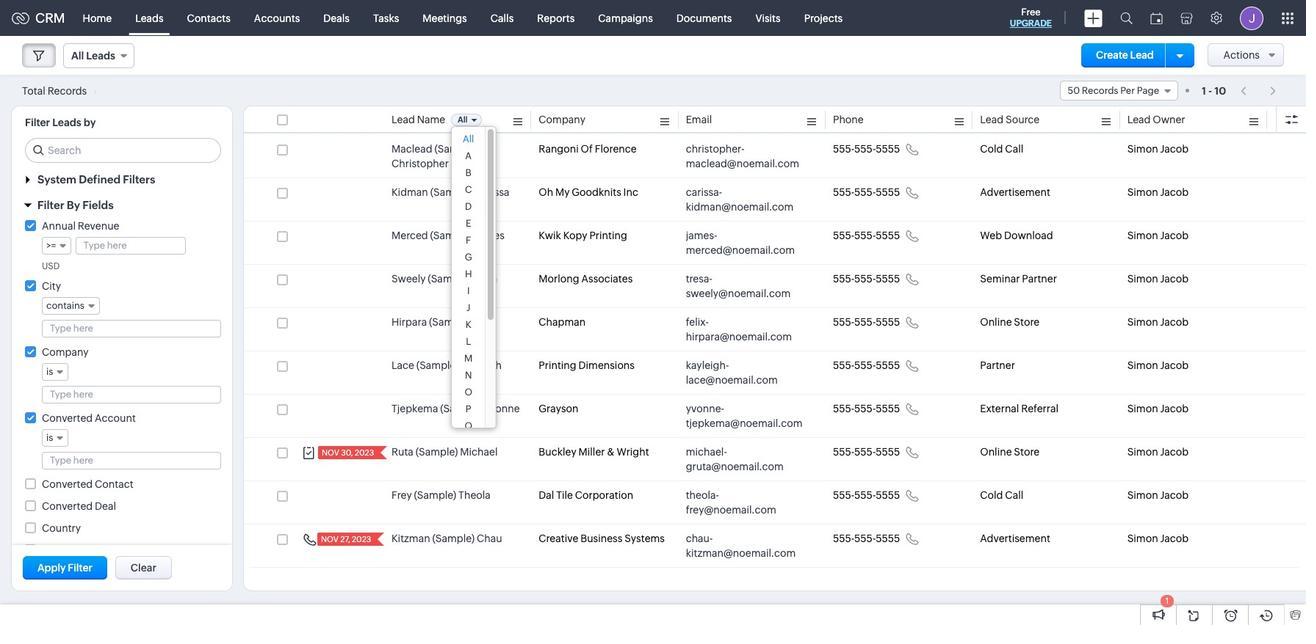 Task type: describe. For each thing, give the bounding box(es) containing it.
meetings
[[423, 12, 467, 24]]

i
[[467, 286, 470, 297]]

leads link
[[124, 0, 175, 36]]

1 vertical spatial partner
[[980, 360, 1015, 372]]

creative business systems
[[539, 533, 665, 545]]

annual revenue
[[42, 220, 119, 232]]

lead for lead owner
[[1127, 114, 1151, 126]]

home link
[[71, 0, 124, 36]]

business
[[580, 533, 622, 545]]

tjepkema@noemail.com
[[686, 418, 803, 430]]

jacob for james- merced@noemail.com
[[1160, 230, 1189, 242]]

simon for tresa- sweely@noemail.com
[[1127, 273, 1158, 285]]

gruta@noemail.com
[[686, 461, 784, 473]]

lead inside button
[[1130, 49, 1154, 61]]

(sample) for yvonne
[[440, 403, 483, 415]]

(sample) for christopher
[[434, 143, 477, 155]]

chau- kitzman@noemail.com
[[686, 533, 796, 560]]

phone
[[833, 114, 864, 126]]

1 for 1
[[1166, 597, 1169, 606]]

deal
[[95, 501, 116, 513]]

search image
[[1120, 12, 1133, 24]]

chau-
[[686, 533, 713, 545]]

frey (sample) theola
[[392, 490, 491, 502]]

5555 for kayleigh- lace@noemail.com
[[876, 360, 900, 372]]

apply filter
[[37, 563, 92, 574]]

jacob for carissa- kidman@noemail.com
[[1160, 187, 1189, 198]]

kitzman (sample) chau
[[392, 533, 502, 545]]

search element
[[1111, 0, 1142, 36]]

>=
[[46, 240, 56, 251]]

created
[[42, 545, 80, 557]]

leads for filter leads by
[[52, 117, 81, 129]]

james- merced@noemail.com
[[686, 230, 795, 256]]

simon jacob for christopher- maclead@noemail.com
[[1127, 143, 1189, 155]]

tjepkema
[[392, 403, 438, 415]]

5555 for carissa- kidman@noemail.com
[[876, 187, 900, 198]]

yvonne-
[[686, 403, 724, 415]]

simon jacob for michael- gruta@noemail.com
[[1127, 447, 1189, 458]]

hirpara (sample) felix link
[[392, 315, 496, 330]]

555-555-5555 for chau- kitzman@noemail.com
[[833, 533, 900, 545]]

carissa-
[[686, 187, 722, 198]]

converted for converted contact
[[42, 479, 93, 491]]

download
[[1004, 230, 1053, 242]]

create
[[1096, 49, 1128, 61]]

apply filter button
[[23, 557, 107, 580]]

5555 for chau- kitzman@noemail.com
[[876, 533, 900, 545]]

type here text field for city
[[43, 321, 220, 337]]

christopher-
[[686, 143, 745, 155]]

>= field
[[42, 237, 71, 255]]

50 Records Per Page field
[[1060, 81, 1178, 101]]

simon jacob for chau- kitzman@noemail.com
[[1127, 533, 1189, 545]]

2023 for kitzman (sample) chau
[[352, 536, 371, 544]]

theola- frey@noemail.com
[[686, 490, 776, 516]]

simon jacob for james- merced@noemail.com
[[1127, 230, 1189, 242]]

o
[[465, 387, 472, 398]]

filter for filter leads by
[[25, 117, 50, 129]]

555-555-5555 for james- merced@noemail.com
[[833, 230, 900, 242]]

simon jacob for carissa- kidman@noemail.com
[[1127, 187, 1189, 198]]

(sample) for james
[[430, 230, 473, 242]]

50 records per page
[[1068, 85, 1159, 96]]

dal tile corporation
[[539, 490, 633, 502]]

my
[[555, 187, 570, 198]]

converted for converted deal
[[42, 501, 93, 513]]

lead owner
[[1127, 114, 1185, 126]]

sweely (sample) tresa
[[392, 273, 498, 285]]

cold call for christopher- maclead@noemail.com
[[980, 143, 1023, 155]]

jacob for christopher- maclead@noemail.com
[[1160, 143, 1189, 155]]

h
[[465, 269, 472, 280]]

tjepkema (sample) yvonne
[[392, 403, 520, 415]]

theola-
[[686, 490, 719, 502]]

nov 27, 2023 link
[[317, 533, 373, 547]]

create menu element
[[1075, 0, 1111, 36]]

defined
[[79, 173, 121, 186]]

converted account
[[42, 413, 136, 425]]

(sample) for michael
[[416, 447, 458, 458]]

visits
[[756, 12, 781, 24]]

is field for converted account
[[42, 430, 69, 447]]

online for felix- hirpara@noemail.com
[[980, 317, 1012, 328]]

leads for all leads
[[86, 50, 115, 62]]

lace (sample) kayleigh link
[[392, 358, 502, 373]]

sweely (sample) tresa link
[[392, 272, 498, 286]]

(sample) for tresa
[[428, 273, 470, 285]]

filters
[[123, 173, 155, 186]]

email
[[686, 114, 712, 126]]

kayleigh-
[[686, 360, 729, 372]]

0 vertical spatial company
[[539, 114, 585, 126]]

jacob for felix- hirpara@noemail.com
[[1160, 317, 1189, 328]]

online store for michael- gruta@noemail.com
[[980, 447, 1040, 458]]

call for christopher- maclead@noemail.com
[[1005, 143, 1023, 155]]

50
[[1068, 85, 1080, 96]]

converted contact
[[42, 479, 133, 491]]

reports
[[537, 12, 575, 24]]

total records
[[22, 85, 87, 97]]

555-555-5555 for christopher- maclead@noemail.com
[[833, 143, 900, 155]]

apply
[[37, 563, 66, 574]]

merced (sample) james link
[[392, 228, 505, 243]]

frey@noemail.com
[[686, 505, 776, 516]]

&
[[607, 447, 615, 458]]

(sample) for chau
[[432, 533, 475, 545]]

contacts link
[[175, 0, 242, 36]]

5555 for michael- gruta@noemail.com
[[876, 447, 900, 458]]

simon for chau- kitzman@noemail.com
[[1127, 533, 1158, 545]]

dimensions
[[579, 360, 635, 372]]

usd
[[42, 262, 60, 272]]

store for michael- gruta@noemail.com
[[1014, 447, 1040, 458]]

ruta (sample) michael link
[[392, 445, 498, 460]]

yvonne- tjepkema@noemail.com
[[686, 403, 803, 430]]

27,
[[340, 536, 350, 544]]

tresa- sweely@noemail.com
[[686, 273, 791, 300]]

nov 27, 2023
[[321, 536, 371, 544]]

advertisement for chau- kitzman@noemail.com
[[980, 533, 1050, 545]]

2023 for ruta (sample) michael
[[355, 449, 374, 458]]

j
[[466, 303, 470, 314]]

all for all leads
[[71, 50, 84, 62]]

1 for 1 - 10
[[1202, 85, 1206, 97]]

converted for converted account
[[42, 413, 93, 425]]

contacts
[[187, 12, 231, 24]]

Search text field
[[26, 139, 220, 162]]

campaigns
[[598, 12, 653, 24]]

city
[[42, 281, 61, 292]]

external referral
[[980, 403, 1059, 415]]

nov for ruta
[[322, 449, 339, 458]]

filter for filter by fields
[[37, 199, 64, 212]]

michael-
[[686, 447, 727, 458]]

advertisement for carissa- kidman@noemail.com
[[980, 187, 1050, 198]]

1 vertical spatial printing
[[539, 360, 576, 372]]

0 vertical spatial partner
[[1022, 273, 1057, 285]]

online store for felix- hirpara@noemail.com
[[980, 317, 1040, 328]]

jacob for tresa- sweely@noemail.com
[[1160, 273, 1189, 285]]

simon jacob for theola- frey@noemail.com
[[1127, 490, 1189, 502]]

kidman@noemail.com
[[686, 201, 794, 213]]

create lead button
[[1081, 43, 1169, 68]]

source
[[1006, 114, 1040, 126]]

florence
[[595, 143, 637, 155]]

lead for lead source
[[980, 114, 1004, 126]]

referral
[[1021, 403, 1059, 415]]

web
[[980, 230, 1002, 242]]

kitzman@noemail.com
[[686, 548, 796, 560]]

jacob for kayleigh- lace@noemail.com
[[1160, 360, 1189, 372]]

merced@noemail.com
[[686, 245, 795, 256]]

all for all
[[458, 115, 468, 124]]

simon for james- merced@noemail.com
[[1127, 230, 1158, 242]]

yvonne- tjepkema@noemail.com link
[[686, 402, 804, 431]]

(sample) for carissa
[[430, 187, 473, 198]]

christopher
[[392, 158, 449, 170]]

annual
[[42, 220, 76, 232]]



Task type: vqa. For each thing, say whether or not it's contained in the screenshot.


Task type: locate. For each thing, give the bounding box(es) containing it.
1 vertical spatial store
[[1014, 447, 1040, 458]]

7 5555 from the top
[[876, 403, 900, 415]]

records for 50
[[1082, 85, 1118, 96]]

1 horizontal spatial by
[[82, 545, 94, 557]]

0 vertical spatial online store
[[980, 317, 1040, 328]]

lace@noemail.com
[[686, 375, 778, 386]]

1 vertical spatial cold
[[980, 490, 1003, 502]]

type here text field down revenue
[[76, 238, 185, 254]]

0 vertical spatial is field
[[42, 364, 69, 381]]

type here text field up the "contact"
[[43, 453, 220, 469]]

felix-
[[686, 317, 709, 328]]

jacob
[[1160, 143, 1189, 155], [1160, 187, 1189, 198], [1160, 230, 1189, 242], [1160, 273, 1189, 285], [1160, 317, 1189, 328], [1160, 360, 1189, 372], [1160, 403, 1189, 415], [1160, 447, 1189, 458], [1160, 490, 1189, 502], [1160, 533, 1189, 545]]

row group containing maclead (sample) christopher
[[244, 135, 1306, 569]]

5555 for theola- frey@noemail.com
[[876, 490, 900, 502]]

total
[[22, 85, 45, 97]]

2023 right 30,
[[355, 449, 374, 458]]

leads inside the all leads field
[[86, 50, 115, 62]]

campaigns link
[[586, 0, 665, 36]]

kopy
[[563, 230, 587, 242]]

7 simon jacob from the top
[[1127, 403, 1189, 415]]

1 vertical spatial all
[[458, 115, 468, 124]]

lead left source on the top right of the page
[[980, 114, 1004, 126]]

0 vertical spatial nov
[[322, 449, 339, 458]]

buckley miller & wright
[[539, 447, 649, 458]]

printing right kopy
[[589, 230, 627, 242]]

sweely
[[392, 273, 426, 285]]

0 vertical spatial online
[[980, 317, 1012, 328]]

store down external referral
[[1014, 447, 1040, 458]]

store down "seminar partner"
[[1014, 317, 1040, 328]]

loading image
[[89, 89, 96, 94]]

by for created
[[82, 545, 94, 557]]

1 store from the top
[[1014, 317, 1040, 328]]

0 vertical spatial advertisement
[[980, 187, 1050, 198]]

1 555-555-5555 from the top
[[833, 143, 900, 155]]

converted up country
[[42, 501, 93, 513]]

(sample) for theola
[[414, 490, 456, 502]]

cold for christopher- maclead@noemail.com
[[980, 143, 1003, 155]]

simon jacob for kayleigh- lace@noemail.com
[[1127, 360, 1189, 372]]

tile
[[556, 490, 573, 502]]

1 jacob from the top
[[1160, 143, 1189, 155]]

2 555-555-5555 from the top
[[833, 187, 900, 198]]

goodknits
[[572, 187, 621, 198]]

tasks link
[[361, 0, 411, 36]]

michael- gruta@noemail.com
[[686, 447, 784, 473]]

0 vertical spatial cold
[[980, 143, 1003, 155]]

1 horizontal spatial partner
[[1022, 273, 1057, 285]]

simon jacob for tresa- sweely@noemail.com
[[1127, 273, 1189, 285]]

(sample) inside the maclead (sample) christopher
[[434, 143, 477, 155]]

1 horizontal spatial leads
[[86, 50, 115, 62]]

lead name
[[392, 114, 445, 126]]

online down seminar
[[980, 317, 1012, 328]]

10 5555 from the top
[[876, 533, 900, 545]]

lead for lead name
[[392, 114, 415, 126]]

rangoni
[[539, 143, 579, 155]]

0 horizontal spatial printing
[[539, 360, 576, 372]]

simon for carissa- kidman@noemail.com
[[1127, 187, 1158, 198]]

nov 30, 2023 link
[[318, 447, 376, 460]]

555-555-5555 for yvonne- tjepkema@noemail.com
[[833, 403, 900, 415]]

create lead
[[1096, 49, 1154, 61]]

is up converted account
[[46, 367, 53, 378]]

crm
[[35, 10, 65, 26]]

2 horizontal spatial leads
[[135, 12, 164, 24]]

maclead
[[392, 143, 432, 155]]

2 vertical spatial leads
[[52, 117, 81, 129]]

hirpara (sample) felix
[[392, 317, 496, 328]]

2023 right 27,
[[352, 536, 371, 544]]

maclead (sample) christopher link
[[392, 142, 524, 171]]

filter up annual
[[37, 199, 64, 212]]

tresa-
[[686, 273, 712, 285]]

0 vertical spatial type here text field
[[43, 321, 220, 337]]

1 vertical spatial type here text field
[[43, 453, 220, 469]]

dal
[[539, 490, 554, 502]]

documents
[[676, 12, 732, 24]]

call
[[1005, 143, 1023, 155], [1005, 490, 1023, 502]]

5555 for felix- hirpara@noemail.com
[[876, 317, 900, 328]]

1 converted from the top
[[42, 413, 93, 425]]

1 vertical spatial 1
[[1166, 597, 1169, 606]]

7 jacob from the top
[[1160, 403, 1189, 415]]

3 jacob from the top
[[1160, 230, 1189, 242]]

0 vertical spatial cold call
[[980, 143, 1023, 155]]

2 vertical spatial converted
[[42, 501, 93, 513]]

1 vertical spatial online
[[980, 447, 1012, 458]]

0 vertical spatial leads
[[135, 12, 164, 24]]

filter
[[25, 117, 50, 129], [37, 199, 64, 212], [68, 563, 92, 574]]

by inside dropdown button
[[67, 199, 80, 212]]

filter inside button
[[68, 563, 92, 574]]

5 simon from the top
[[1127, 317, 1158, 328]]

8 5555 from the top
[[876, 447, 900, 458]]

2 call from the top
[[1005, 490, 1023, 502]]

clear
[[131, 563, 156, 574]]

5555 for yvonne- tjepkema@noemail.com
[[876, 403, 900, 415]]

(sample) for kayleigh
[[416, 360, 459, 372]]

name
[[417, 114, 445, 126]]

online for michael- gruta@noemail.com
[[980, 447, 1012, 458]]

profile element
[[1231, 0, 1272, 36]]

2 jacob from the top
[[1160, 187, 1189, 198]]

555-555-5555 for felix- hirpara@noemail.com
[[833, 317, 900, 328]]

0 vertical spatial type here text field
[[76, 238, 185, 254]]

simon jacob for yvonne- tjepkema@noemail.com
[[1127, 403, 1189, 415]]

5 simon jacob from the top
[[1127, 317, 1189, 328]]

2 store from the top
[[1014, 447, 1040, 458]]

upgrade
[[1010, 18, 1052, 29]]

leads
[[135, 12, 164, 24], [86, 50, 115, 62], [52, 117, 81, 129]]

james-
[[686, 230, 717, 242]]

converted left "account"
[[42, 413, 93, 425]]

store for felix- hirpara@noemail.com
[[1014, 317, 1040, 328]]

1 online from the top
[[980, 317, 1012, 328]]

simon jacob for felix- hirpara@noemail.com
[[1127, 317, 1189, 328]]

filter by fields button
[[12, 192, 232, 218]]

9 555-555-5555 from the top
[[833, 490, 900, 502]]

navigation
[[1234, 80, 1284, 101]]

8 simon from the top
[[1127, 447, 1158, 458]]

10 simon jacob from the top
[[1127, 533, 1189, 545]]

page
[[1137, 85, 1159, 96]]

(sample) right 'frey'
[[414, 490, 456, 502]]

7 simon from the top
[[1127, 403, 1158, 415]]

k
[[466, 320, 471, 331]]

9 simon jacob from the top
[[1127, 490, 1189, 502]]

is field
[[42, 364, 69, 381], [42, 430, 69, 447]]

Type here text field
[[43, 321, 220, 337], [43, 387, 220, 403]]

is field up converted account
[[42, 364, 69, 381]]

filter down 'created by' on the bottom
[[68, 563, 92, 574]]

3 simon jacob from the top
[[1127, 230, 1189, 242]]

simon for michael- gruta@noemail.com
[[1127, 447, 1158, 458]]

3 simon from the top
[[1127, 230, 1158, 242]]

is down converted account
[[46, 433, 53, 444]]

lace (sample) kayleigh
[[392, 360, 502, 372]]

partner
[[1022, 273, 1057, 285], [980, 360, 1015, 372]]

seminar partner
[[980, 273, 1057, 285]]

555-555-5555 for michael- gruta@noemail.com
[[833, 447, 900, 458]]

1 vertical spatial advertisement
[[980, 533, 1050, 545]]

online store down external referral
[[980, 447, 1040, 458]]

partner right seminar
[[1022, 273, 1057, 285]]

tresa
[[472, 273, 498, 285]]

is
[[46, 367, 53, 378], [46, 433, 53, 444]]

3 555-555-5555 from the top
[[833, 230, 900, 242]]

simon for felix- hirpara@noemail.com
[[1127, 317, 1158, 328]]

q
[[465, 421, 472, 432]]

555-
[[833, 143, 854, 155], [854, 143, 876, 155], [833, 187, 854, 198], [854, 187, 876, 198], [833, 230, 854, 242], [854, 230, 876, 242], [833, 273, 854, 285], [854, 273, 876, 285], [833, 317, 854, 328], [854, 317, 876, 328], [833, 360, 854, 372], [854, 360, 876, 372], [833, 403, 854, 415], [854, 403, 876, 415], [833, 447, 854, 458], [854, 447, 876, 458], [833, 490, 854, 502], [854, 490, 876, 502], [833, 533, 854, 545], [854, 533, 876, 545]]

jacob for chau- kitzman@noemail.com
[[1160, 533, 1189, 545]]

row group
[[244, 135, 1306, 569]]

6 jacob from the top
[[1160, 360, 1189, 372]]

3 5555 from the top
[[876, 230, 900, 242]]

frey (sample) theola link
[[392, 489, 491, 503]]

all right name
[[458, 115, 468, 124]]

lead left name
[[392, 114, 415, 126]]

calls
[[491, 12, 514, 24]]

rangoni of florence
[[539, 143, 637, 155]]

5 5555 from the top
[[876, 317, 900, 328]]

jacob for yvonne- tjepkema@noemail.com
[[1160, 403, 1189, 415]]

fields
[[82, 199, 114, 212]]

0 horizontal spatial 1
[[1166, 597, 1169, 606]]

by right created in the bottom of the page
[[82, 545, 94, 557]]

filter by fields
[[37, 199, 114, 212]]

contains field
[[42, 298, 100, 315]]

30,
[[341, 449, 353, 458]]

by for filter
[[67, 199, 80, 212]]

calendar image
[[1150, 12, 1163, 24]]

1 is field from the top
[[42, 364, 69, 381]]

8 jacob from the top
[[1160, 447, 1189, 458]]

leads right 'home' link
[[135, 12, 164, 24]]

1 vertical spatial online store
[[980, 447, 1040, 458]]

is field down converted account
[[42, 430, 69, 447]]

(sample) right ruta
[[416, 447, 458, 458]]

0 vertical spatial converted
[[42, 413, 93, 425]]

5555 for james- merced@noemail.com
[[876, 230, 900, 242]]

oh
[[539, 187, 553, 198]]

f
[[466, 235, 471, 246]]

by up the annual revenue
[[67, 199, 80, 212]]

company down contains field
[[42, 347, 89, 358]]

call for theola- frey@noemail.com
[[1005, 490, 1023, 502]]

2 online store from the top
[[980, 447, 1040, 458]]

2 simon jacob from the top
[[1127, 187, 1189, 198]]

profile image
[[1240, 6, 1264, 30]]

accounts link
[[242, 0, 312, 36]]

system defined filters button
[[12, 167, 232, 192]]

2 simon from the top
[[1127, 187, 1158, 198]]

lead left the owner
[[1127, 114, 1151, 126]]

(sample) up d
[[430, 187, 473, 198]]

0 vertical spatial 1
[[1202, 85, 1206, 97]]

1 advertisement from the top
[[980, 187, 1050, 198]]

1 vertical spatial nov
[[321, 536, 339, 544]]

kidman
[[392, 187, 428, 198]]

1 horizontal spatial 1
[[1202, 85, 1206, 97]]

0 horizontal spatial company
[[42, 347, 89, 358]]

9 simon from the top
[[1127, 490, 1158, 502]]

simon for kayleigh- lace@noemail.com
[[1127, 360, 1158, 372]]

felix
[[474, 317, 496, 328]]

0 horizontal spatial leads
[[52, 117, 81, 129]]

records for total
[[47, 85, 87, 97]]

1 vertical spatial converted
[[42, 479, 93, 491]]

records right 50
[[1082, 85, 1118, 96]]

type here text field for >=
[[76, 238, 185, 254]]

2 is field from the top
[[42, 430, 69, 447]]

filter down "total"
[[25, 117, 50, 129]]

jacob for michael- gruta@noemail.com
[[1160, 447, 1189, 458]]

4 5555 from the top
[[876, 273, 900, 285]]

2 advertisement from the top
[[980, 533, 1050, 545]]

2 is from the top
[[46, 433, 53, 444]]

0 vertical spatial is
[[46, 367, 53, 378]]

0 vertical spatial filter
[[25, 117, 50, 129]]

1 cold from the top
[[980, 143, 1003, 155]]

records inside field
[[1082, 85, 1118, 96]]

(sample) up the b
[[434, 143, 477, 155]]

0 vertical spatial call
[[1005, 143, 1023, 155]]

6 simon from the top
[[1127, 360, 1158, 372]]

Type here text field
[[76, 238, 185, 254], [43, 453, 220, 469]]

country
[[42, 523, 81, 535]]

(sample) down 'o'
[[440, 403, 483, 415]]

grayson
[[539, 403, 579, 415]]

nov left 30,
[[322, 449, 339, 458]]

printing dimensions
[[539, 360, 635, 372]]

5555 for tresa- sweely@noemail.com
[[876, 273, 900, 285]]

0 vertical spatial by
[[67, 199, 80, 212]]

records left loading icon
[[47, 85, 87, 97]]

type here text field for is
[[43, 453, 220, 469]]

p
[[466, 404, 471, 415]]

2 type here text field from the top
[[43, 387, 220, 403]]

web download
[[980, 230, 1053, 242]]

1 online store from the top
[[980, 317, 1040, 328]]

1 simon jacob from the top
[[1127, 143, 1189, 155]]

theola- frey@noemail.com link
[[686, 489, 804, 518]]

8 555-555-5555 from the top
[[833, 447, 900, 458]]

5555 for christopher- maclead@noemail.com
[[876, 143, 900, 155]]

6 555-555-5555 from the top
[[833, 360, 900, 372]]

1 horizontal spatial company
[[539, 114, 585, 126]]

d
[[465, 201, 472, 212]]

1 simon from the top
[[1127, 143, 1158, 155]]

10 555-555-5555 from the top
[[833, 533, 900, 545]]

nov for kitzman
[[321, 536, 339, 544]]

buckley
[[539, 447, 576, 458]]

jacob for theola- frey@noemail.com
[[1160, 490, 1189, 502]]

10 simon from the top
[[1127, 533, 1158, 545]]

0 horizontal spatial all
[[71, 50, 84, 62]]

system defined filters
[[37, 173, 155, 186]]

1 type here text field from the top
[[43, 321, 220, 337]]

type here text field down contains field
[[43, 321, 220, 337]]

simon for christopher- maclead@noemail.com
[[1127, 143, 1158, 155]]

1 vertical spatial 2023
[[352, 536, 371, 544]]

1 vertical spatial filter
[[37, 199, 64, 212]]

a
[[465, 151, 472, 162]]

systems
[[625, 533, 665, 545]]

2 vertical spatial filter
[[68, 563, 92, 574]]

kayleigh- lace@noemail.com link
[[686, 358, 804, 388]]

(sample) left m
[[416, 360, 459, 372]]

0 vertical spatial all
[[71, 50, 84, 62]]

8 simon jacob from the top
[[1127, 447, 1189, 458]]

0 horizontal spatial by
[[67, 199, 80, 212]]

1 vertical spatial company
[[42, 347, 89, 358]]

company up rangoni
[[539, 114, 585, 126]]

4 jacob from the top
[[1160, 273, 1189, 285]]

leads up loading icon
[[86, 50, 115, 62]]

0 vertical spatial 2023
[[355, 449, 374, 458]]

9 5555 from the top
[[876, 490, 900, 502]]

7 555-555-5555 from the top
[[833, 403, 900, 415]]

filter leads by
[[25, 117, 96, 129]]

(sample) down 'e'
[[430, 230, 473, 242]]

1 vertical spatial cold call
[[980, 490, 1023, 502]]

carissa- kidman@noemail.com link
[[686, 185, 804, 215]]

all up total records at left top
[[71, 50, 84, 62]]

1 vertical spatial type here text field
[[43, 387, 220, 403]]

morlong associates
[[539, 273, 633, 285]]

is for company
[[46, 367, 53, 378]]

All Leads field
[[63, 43, 134, 68]]

lead right create
[[1130, 49, 1154, 61]]

kayleigh
[[461, 360, 502, 372]]

(sample) left chau
[[432, 533, 475, 545]]

converted up converted deal
[[42, 479, 93, 491]]

4 simon from the top
[[1127, 273, 1158, 285]]

0 horizontal spatial records
[[47, 85, 87, 97]]

create menu image
[[1084, 9, 1103, 27]]

online store down "seminar partner"
[[980, 317, 1040, 328]]

2 cold from the top
[[980, 490, 1003, 502]]

0 vertical spatial printing
[[589, 230, 627, 242]]

1 horizontal spatial printing
[[589, 230, 627, 242]]

1 is from the top
[[46, 367, 53, 378]]

(sample) for felix
[[429, 317, 471, 328]]

cold for theola- frey@noemail.com
[[980, 490, 1003, 502]]

9 jacob from the top
[[1160, 490, 1189, 502]]

2 converted from the top
[[42, 479, 93, 491]]

1 - 10
[[1202, 85, 1226, 97]]

4 555-555-5555 from the top
[[833, 273, 900, 285]]

-
[[1208, 85, 1212, 97]]

1 horizontal spatial records
[[1082, 85, 1118, 96]]

1 5555 from the top
[[876, 143, 900, 155]]

g
[[465, 252, 472, 263]]

kidman (sample) carissa link
[[392, 185, 510, 200]]

cold call for theola- frey@noemail.com
[[980, 490, 1023, 502]]

4 simon jacob from the top
[[1127, 273, 1189, 285]]

3 converted from the top
[[42, 501, 93, 513]]

1 vertical spatial is field
[[42, 430, 69, 447]]

(sample) down the j
[[429, 317, 471, 328]]

1 vertical spatial by
[[82, 545, 94, 557]]

1 call from the top
[[1005, 143, 1023, 155]]

2 cold call from the top
[[980, 490, 1023, 502]]

1 vertical spatial leads
[[86, 50, 115, 62]]

type here text field up "account"
[[43, 387, 220, 403]]

ruta (sample) michael
[[392, 447, 498, 458]]

555-555-5555 for carissa- kidman@noemail.com
[[833, 187, 900, 198]]

leads left by
[[52, 117, 81, 129]]

555-555-5555 for tresa- sweely@noemail.com
[[833, 273, 900, 285]]

simon for theola- frey@noemail.com
[[1127, 490, 1158, 502]]

6 5555 from the top
[[876, 360, 900, 372]]

5 555-555-5555 from the top
[[833, 317, 900, 328]]

kayleigh- lace@noemail.com
[[686, 360, 778, 386]]

nov left 27,
[[321, 536, 339, 544]]

type here text field for company
[[43, 387, 220, 403]]

is field for company
[[42, 364, 69, 381]]

online down external
[[980, 447, 1012, 458]]

1 vertical spatial is
[[46, 433, 53, 444]]

555-555-5555 for theola- frey@noemail.com
[[833, 490, 900, 502]]

1 vertical spatial call
[[1005, 490, 1023, 502]]

simon for yvonne- tjepkema@noemail.com
[[1127, 403, 1158, 415]]

6 simon jacob from the top
[[1127, 360, 1189, 372]]

filter inside dropdown button
[[37, 199, 64, 212]]

(sample) up i
[[428, 273, 470, 285]]

0 horizontal spatial partner
[[980, 360, 1015, 372]]

all inside field
[[71, 50, 84, 62]]

is for converted account
[[46, 433, 53, 444]]

ruta
[[392, 447, 413, 458]]

10 jacob from the top
[[1160, 533, 1189, 545]]

leads inside leads link
[[135, 12, 164, 24]]

2 5555 from the top
[[876, 187, 900, 198]]

2 online from the top
[[980, 447, 1012, 458]]

partner up external
[[980, 360, 1015, 372]]

yvonne
[[485, 403, 520, 415]]

logo image
[[12, 12, 29, 24]]

1 horizontal spatial all
[[458, 115, 468, 124]]

merced (sample) james
[[392, 230, 505, 242]]

deals
[[323, 12, 350, 24]]

printing up grayson
[[539, 360, 576, 372]]

simon
[[1127, 143, 1158, 155], [1127, 187, 1158, 198], [1127, 230, 1158, 242], [1127, 273, 1158, 285], [1127, 317, 1158, 328], [1127, 360, 1158, 372], [1127, 403, 1158, 415], [1127, 447, 1158, 458], [1127, 490, 1158, 502], [1127, 533, 1158, 545]]

kwik
[[539, 230, 561, 242]]

0 vertical spatial store
[[1014, 317, 1040, 328]]

carissa- kidman@noemail.com
[[686, 187, 794, 213]]

free
[[1021, 7, 1041, 18]]

5 jacob from the top
[[1160, 317, 1189, 328]]

felix- hirpara@noemail.com
[[686, 317, 792, 343]]

1 cold call from the top
[[980, 143, 1023, 155]]

555-555-5555 for kayleigh- lace@noemail.com
[[833, 360, 900, 372]]



